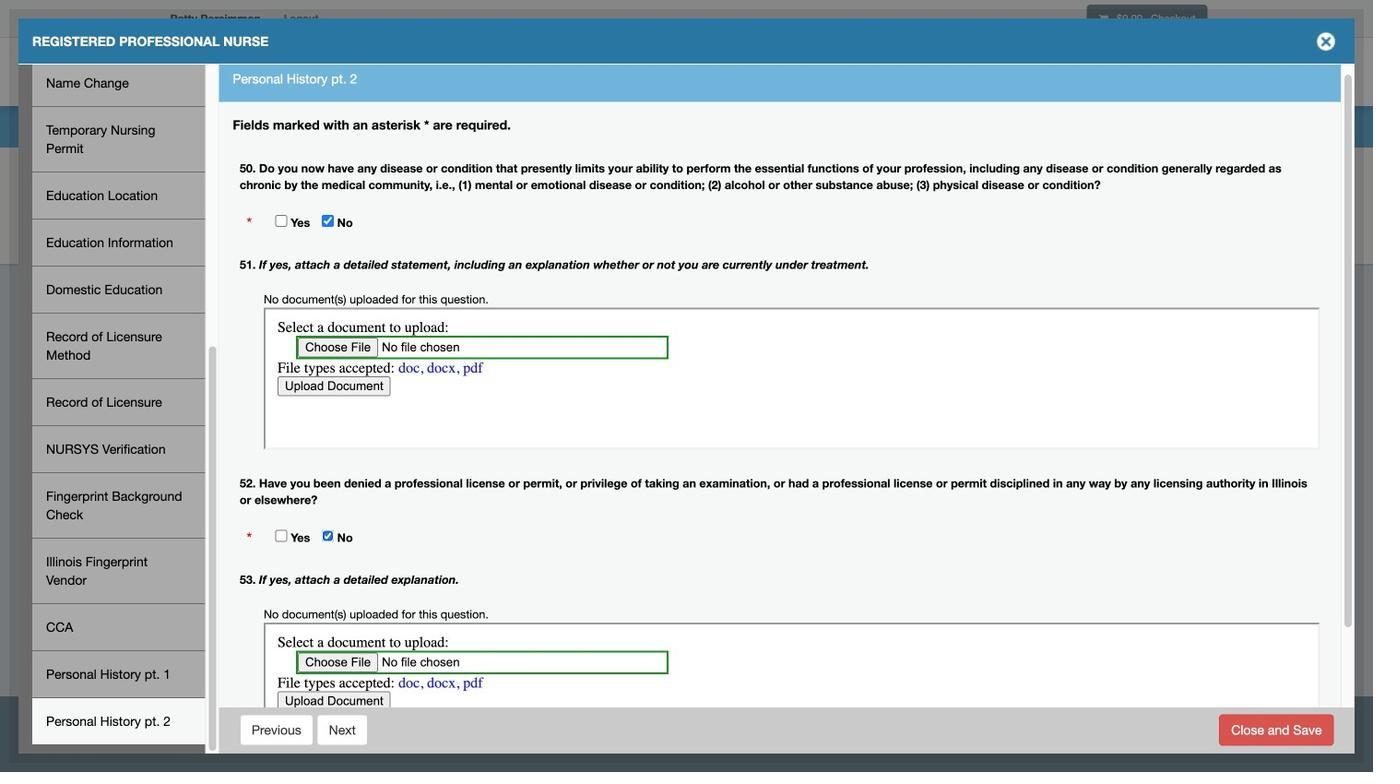 Task type: vqa. For each thing, say whether or not it's contained in the screenshot.
chevron down icon
no



Task type: locate. For each thing, give the bounding box(es) containing it.
illinois department of financial and professional regulation image
[[161, 42, 582, 101]]

None checkbox
[[322, 530, 334, 542]]

close window image
[[1312, 27, 1341, 56]]

None button
[[240, 714, 313, 746], [317, 714, 368, 746], [1220, 714, 1334, 746], [240, 714, 313, 746], [317, 714, 368, 746], [1220, 714, 1334, 746]]

shopping cart image
[[1099, 13, 1109, 24]]

None checkbox
[[275, 215, 287, 227], [322, 215, 334, 227], [275, 530, 287, 542], [275, 215, 287, 227], [322, 215, 334, 227], [275, 530, 287, 542]]



